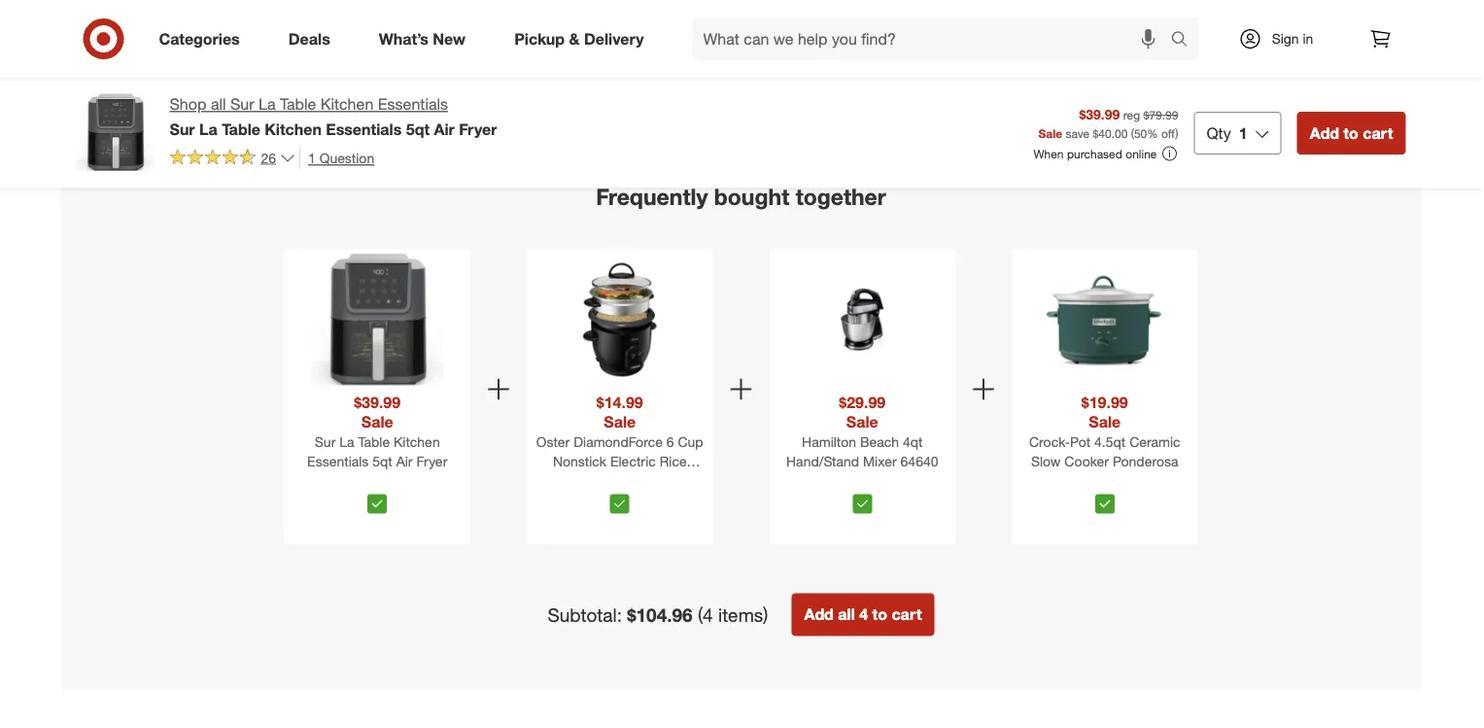 Task type: locate. For each thing, give the bounding box(es) containing it.
sur la table kitchen essentials 5qt air fryer link
[[288, 432, 467, 486]]

oster diamondforce 6 cup nonstick  electric rice cooker - black link
[[531, 432, 709, 489]]

essentials for shop all sur la table kitchen essentials sur la table kitchen essentials 5qt air fryer
[[378, 95, 448, 114]]

$104.96
[[627, 603, 693, 626]]

sale for $14.99
[[604, 412, 636, 431]]

1 horizontal spatial $39.99
[[1079, 105, 1120, 122]]

cooker inside $14.99 sale oster diamondforce 6 cup nonstick  electric rice cooker - black
[[574, 472, 619, 489]]

0 horizontal spatial $39.99
[[354, 393, 401, 412]]

0 vertical spatial fryer
[[459, 119, 497, 138]]

2 vertical spatial kitchen
[[394, 433, 440, 450]]

cart
[[137, 8, 159, 23], [731, 8, 754, 23], [930, 8, 952, 23], [1128, 8, 1151, 23], [1363, 123, 1393, 142], [892, 605, 922, 624]]

sale down $29.99
[[847, 412, 878, 431]]

0 vertical spatial la
[[259, 95, 276, 114]]

$39.99 up $
[[1079, 105, 1120, 122]]

cooker down pot
[[1065, 452, 1109, 469]]

cup
[[678, 433, 703, 450]]

fryer
[[459, 119, 497, 138], [416, 452, 448, 469]]

subtotal:
[[548, 603, 622, 626]]

add to cart button
[[88, 0, 168, 31], [683, 0, 763, 31], [881, 0, 961, 31], [1079, 0, 1160, 31], [1297, 112, 1406, 154]]

essentials
[[378, 95, 448, 114], [326, 119, 402, 138], [307, 452, 369, 469]]

0 horizontal spatial all
[[211, 95, 226, 114]]

1 vertical spatial all
[[838, 605, 855, 624]]

sur
[[230, 95, 254, 114], [170, 119, 195, 138], [315, 433, 336, 450]]

0 horizontal spatial la
[[199, 119, 217, 138]]

what's new link
[[362, 17, 490, 60]]

essentials for $39.99 sale sur la table kitchen essentials 5qt air fryer
[[307, 452, 369, 469]]

None checkbox
[[368, 494, 387, 514], [610, 494, 630, 514], [1095, 494, 1115, 514], [368, 494, 387, 514], [610, 494, 630, 514], [1095, 494, 1115, 514]]

ponderosa
[[1113, 452, 1179, 469]]

new
[[433, 29, 466, 48]]

1 horizontal spatial all
[[838, 605, 855, 624]]

$39.99
[[1079, 105, 1120, 122], [354, 393, 401, 412]]

0 vertical spatial $39.99
[[1079, 105, 1120, 122]]

nonstick
[[553, 452, 607, 469]]

$14.99
[[597, 393, 643, 412]]

1 horizontal spatial la
[[259, 95, 276, 114]]

cooker down nonstick at the left bottom of the page
[[574, 472, 619, 489]]

pickup & delivery
[[514, 29, 644, 48]]

0 horizontal spatial sur
[[170, 119, 195, 138]]

)
[[1175, 126, 1179, 140]]

qty 1
[[1207, 123, 1248, 142]]

1 question link
[[299, 147, 374, 169]]

1 horizontal spatial cooker
[[1065, 452, 1109, 469]]

1 horizontal spatial 1
[[1239, 123, 1248, 142]]

1 vertical spatial table
[[222, 119, 260, 138]]

all inside shop all sur la table kitchen essentials sur la table kitchen essentials 5qt air fryer
[[211, 95, 226, 114]]

add all 4 to cart button
[[792, 593, 935, 636]]

sale inside the $19.99 sale crock-pot 4.5qt ceramic slow cooker ponderosa
[[1089, 412, 1121, 431]]

sale for $19.99
[[1089, 412, 1121, 431]]

image of sur la table kitchen essentials 5qt air fryer image
[[76, 93, 154, 171]]

off
[[1162, 126, 1175, 140]]

1 horizontal spatial 5qt
[[406, 119, 430, 138]]

0 vertical spatial air
[[434, 119, 455, 138]]

2 horizontal spatial la
[[339, 433, 354, 450]]

1 vertical spatial cooker
[[574, 472, 619, 489]]

sale inside $14.99 sale oster diamondforce 6 cup nonstick  electric rice cooker - black
[[604, 412, 636, 431]]

sign
[[1272, 30, 1299, 47]]

add to cart
[[97, 8, 159, 23], [692, 8, 754, 23], [890, 8, 952, 23], [1088, 8, 1151, 23], [1310, 123, 1393, 142]]

air inside $39.99 sale sur la table kitchen essentials 5qt air fryer
[[396, 452, 413, 469]]

sale inside $39.99 sale sur la table kitchen essentials 5qt air fryer
[[361, 412, 393, 431]]

0 vertical spatial sur
[[230, 95, 254, 114]]

when purchased online
[[1034, 146, 1157, 161]]

1 left question
[[308, 149, 316, 166]]

air
[[434, 119, 455, 138], [396, 452, 413, 469]]

all inside button
[[838, 605, 855, 624]]

2 horizontal spatial sur
[[315, 433, 336, 450]]

$79.99
[[1144, 107, 1179, 122]]

1
[[1239, 123, 1248, 142], [308, 149, 316, 166]]

kitchen for $39.99 sale sur la table kitchen essentials 5qt air fryer
[[394, 433, 440, 450]]

None checkbox
[[853, 494, 872, 514]]

save
[[1066, 126, 1090, 140]]

&
[[569, 29, 580, 48]]

shop all sur la table kitchen essentials sur la table kitchen essentials 5qt air fryer
[[170, 95, 497, 138]]

shop
[[170, 95, 207, 114]]

0 vertical spatial essentials
[[378, 95, 448, 114]]

delivery
[[584, 29, 644, 48]]

cooker
[[1065, 452, 1109, 469], [574, 472, 619, 489]]

1 horizontal spatial air
[[434, 119, 455, 138]]

categories link
[[142, 17, 264, 60]]

5qt
[[406, 119, 430, 138], [373, 452, 392, 469]]

mixer
[[863, 452, 897, 469]]

la inside $39.99 sale sur la table kitchen essentials 5qt air fryer
[[339, 433, 354, 450]]

to
[[122, 8, 133, 23], [717, 8, 728, 23], [915, 8, 927, 23], [1114, 8, 1125, 23], [1344, 123, 1359, 142], [873, 605, 887, 624]]

add
[[97, 8, 119, 23], [692, 8, 714, 23], [890, 8, 912, 23], [1088, 8, 1110, 23], [1310, 123, 1340, 142], [804, 605, 834, 624]]

1 right qty
[[1239, 123, 1248, 142]]

all right shop
[[211, 95, 226, 114]]

1 vertical spatial kitchen
[[265, 119, 322, 138]]

0 horizontal spatial 1
[[308, 149, 316, 166]]

sale for $39.99
[[361, 412, 393, 431]]

table for shop all sur la table kitchen essentials sur la table kitchen essentials 5qt air fryer
[[280, 95, 316, 114]]

40.00
[[1099, 126, 1128, 140]]

sale up the sur la table kitchen essentials 5qt air fryer link at the bottom of page
[[361, 412, 393, 431]]

2 vertical spatial table
[[358, 433, 390, 450]]

4
[[860, 605, 868, 624]]

1 vertical spatial 5qt
[[373, 452, 392, 469]]

sur for shop all sur la table kitchen essentials sur la table kitchen essentials 5qt air fryer
[[230, 95, 254, 114]]

sale down $14.99
[[604, 412, 636, 431]]

qty
[[1207, 123, 1231, 142]]

1 horizontal spatial table
[[280, 95, 316, 114]]

all
[[211, 95, 226, 114], [838, 605, 855, 624]]

0 vertical spatial 5qt
[[406, 119, 430, 138]]

table inside $39.99 sale sur la table kitchen essentials 5qt air fryer
[[358, 433, 390, 450]]

crock-pot 4.5qt ceramic slow cooker ponderosa image
[[1039, 253, 1171, 385]]

sale inside $39.99 reg $79.99 sale save $ 40.00 ( 50 % off )
[[1039, 126, 1063, 140]]

kitchen
[[321, 95, 374, 114], [265, 119, 322, 138], [394, 433, 440, 450]]

kitchen inside $39.99 sale sur la table kitchen essentials 5qt air fryer
[[394, 433, 440, 450]]

la for $39.99 sale sur la table kitchen essentials 5qt air fryer
[[339, 433, 354, 450]]

0 vertical spatial cooker
[[1065, 452, 1109, 469]]

2 vertical spatial la
[[339, 433, 354, 450]]

1 vertical spatial essentials
[[326, 119, 402, 138]]

sale down $19.99
[[1089, 412, 1121, 431]]

all left 4
[[838, 605, 855, 624]]

0 vertical spatial kitchen
[[321, 95, 374, 114]]

2 horizontal spatial table
[[358, 433, 390, 450]]

1 vertical spatial fryer
[[416, 452, 448, 469]]

1 horizontal spatial sur
[[230, 95, 254, 114]]

$39.99 up the sur la table kitchen essentials 5qt air fryer link at the bottom of page
[[354, 393, 401, 412]]

2 vertical spatial essentials
[[307, 452, 369, 469]]

cooker inside the $19.99 sale crock-pot 4.5qt ceramic slow cooker ponderosa
[[1065, 452, 1109, 469]]

hand/stand
[[786, 452, 859, 469]]

rice
[[660, 452, 687, 469]]

sale up when
[[1039, 126, 1063, 140]]

fryer inside shop all sur la table kitchen essentials sur la table kitchen essentials 5qt air fryer
[[459, 119, 497, 138]]

$39.99 inside $39.99 reg $79.99 sale save $ 40.00 ( 50 % off )
[[1079, 105, 1120, 122]]

0 vertical spatial all
[[211, 95, 226, 114]]

-
[[622, 472, 628, 489]]

0 horizontal spatial fryer
[[416, 452, 448, 469]]

1 vertical spatial air
[[396, 452, 413, 469]]

0 horizontal spatial cooker
[[574, 472, 619, 489]]

2 vertical spatial sur
[[315, 433, 336, 450]]

sur inside $39.99 sale sur la table kitchen essentials 5qt air fryer
[[315, 433, 336, 450]]

cart inside button
[[892, 605, 922, 624]]

sale inside '$29.99 sale hamilton beach 4qt hand/stand mixer 64640'
[[847, 412, 878, 431]]

1 horizontal spatial fryer
[[459, 119, 497, 138]]

1 vertical spatial $39.99
[[354, 393, 401, 412]]

la
[[259, 95, 276, 114], [199, 119, 217, 138], [339, 433, 354, 450]]

$39.99 for sale
[[354, 393, 401, 412]]

essentials inside $39.99 sale sur la table kitchen essentials 5qt air fryer
[[307, 452, 369, 469]]

0 horizontal spatial 5qt
[[373, 452, 392, 469]]

$39.99 inside $39.99 sale sur la table kitchen essentials 5qt air fryer
[[354, 393, 401, 412]]

sale
[[1039, 126, 1063, 140], [361, 412, 393, 431], [604, 412, 636, 431], [847, 412, 878, 431], [1089, 412, 1121, 431]]

0 vertical spatial table
[[280, 95, 316, 114]]

$39.99 for reg
[[1079, 105, 1120, 122]]

0 horizontal spatial air
[[396, 452, 413, 469]]



Task type: vqa. For each thing, say whether or not it's contained in the screenshot.
the topmost the Sur
yes



Task type: describe. For each thing, give the bounding box(es) containing it.
online
[[1126, 146, 1157, 161]]

$19.99 sale crock-pot 4.5qt ceramic slow cooker ponderosa
[[1029, 393, 1181, 469]]

sur for $39.99 sale sur la table kitchen essentials 5qt air fryer
[[315, 433, 336, 450]]

1 question
[[308, 149, 374, 166]]

$19.99
[[1082, 393, 1128, 412]]

$39.99 sale sur la table kitchen essentials 5qt air fryer
[[307, 393, 448, 469]]

in
[[1303, 30, 1314, 47]]

0 horizontal spatial table
[[222, 119, 260, 138]]

pickup
[[514, 29, 565, 48]]

0 vertical spatial 1
[[1239, 123, 1248, 142]]

reg
[[1123, 107, 1140, 122]]

together
[[796, 183, 886, 210]]

all for shop
[[211, 95, 226, 114]]

deals
[[288, 29, 330, 48]]

electric
[[610, 452, 656, 469]]

(
[[1131, 126, 1134, 140]]

all for add
[[838, 605, 855, 624]]

hamilton beach 4qt hand/stand mixer 64640 image
[[797, 253, 928, 385]]

add inside add all 4 to cart button
[[804, 605, 834, 624]]

frequently bought together
[[596, 183, 886, 210]]

$
[[1093, 126, 1099, 140]]

50
[[1134, 126, 1147, 140]]

bought
[[714, 183, 790, 210]]

1 vertical spatial sur
[[170, 119, 195, 138]]

when
[[1034, 146, 1064, 161]]

table for $39.99 sale sur la table kitchen essentials 5qt air fryer
[[358, 433, 390, 450]]

subtotal: $104.96 (4 items)
[[548, 603, 768, 626]]

frequently
[[596, 183, 708, 210]]

what's new
[[379, 29, 466, 48]]

5qt inside $39.99 sale sur la table kitchen essentials 5qt air fryer
[[373, 452, 392, 469]]

question
[[320, 149, 374, 166]]

5qt inside shop all sur la table kitchen essentials sur la table kitchen essentials 5qt air fryer
[[406, 119, 430, 138]]

sur la table kitchen essentials 5qt air fryer image
[[311, 253, 443, 385]]

$39.99 reg $79.99 sale save $ 40.00 ( 50 % off )
[[1039, 105, 1179, 140]]

la for shop all sur la table kitchen essentials sur la table kitchen essentials 5qt air fryer
[[259, 95, 276, 114]]

oster
[[536, 433, 570, 450]]

add all 4 to cart
[[804, 605, 922, 624]]

1 vertical spatial la
[[199, 119, 217, 138]]

$29.99 sale hamilton beach 4qt hand/stand mixer 64640
[[786, 393, 939, 469]]

search
[[1162, 31, 1209, 50]]

$14.99 sale oster diamondforce 6 cup nonstick  electric rice cooker - black
[[536, 393, 703, 489]]

air inside shop all sur la table kitchen essentials sur la table kitchen essentials 5qt air fryer
[[434, 119, 455, 138]]

fryer inside $39.99 sale sur la table kitchen essentials 5qt air fryer
[[416, 452, 448, 469]]

ceramic
[[1130, 433, 1181, 450]]

deals link
[[272, 17, 355, 60]]

hamilton
[[802, 433, 856, 450]]

black
[[632, 472, 666, 489]]

diamondforce
[[574, 433, 663, 450]]

crock-pot 4.5qt ceramic slow cooker ponderosa link
[[1016, 432, 1194, 486]]

sale for $29.99
[[847, 412, 878, 431]]

purchased
[[1067, 146, 1123, 161]]

to inside button
[[873, 605, 887, 624]]

pot
[[1070, 433, 1091, 450]]

1 vertical spatial 1
[[308, 149, 316, 166]]

26
[[261, 149, 276, 166]]

6
[[667, 433, 674, 450]]

crock-
[[1029, 433, 1070, 450]]

4qt
[[903, 433, 923, 450]]

4.5qt
[[1095, 433, 1126, 450]]

search button
[[1162, 17, 1209, 64]]

sign in
[[1272, 30, 1314, 47]]

64640
[[901, 452, 939, 469]]

categories
[[159, 29, 240, 48]]

$29.99
[[839, 393, 886, 412]]

slow
[[1031, 452, 1061, 469]]

beach
[[860, 433, 899, 450]]

pickup & delivery link
[[498, 17, 668, 60]]

items)
[[718, 603, 768, 626]]

What can we help you find? suggestions appear below search field
[[692, 17, 1176, 60]]

(4
[[698, 603, 713, 626]]

oster diamondforce 6 cup nonstick  electric rice cooker - black image
[[554, 253, 686, 385]]

kitchen for shop all sur la table kitchen essentials sur la table kitchen essentials 5qt air fryer
[[321, 95, 374, 114]]

26 link
[[170, 147, 296, 170]]

hamilton beach 4qt hand/stand mixer 64640 link
[[773, 432, 952, 486]]

what's
[[379, 29, 429, 48]]

%
[[1147, 126, 1158, 140]]

sign in link
[[1222, 17, 1344, 60]]



